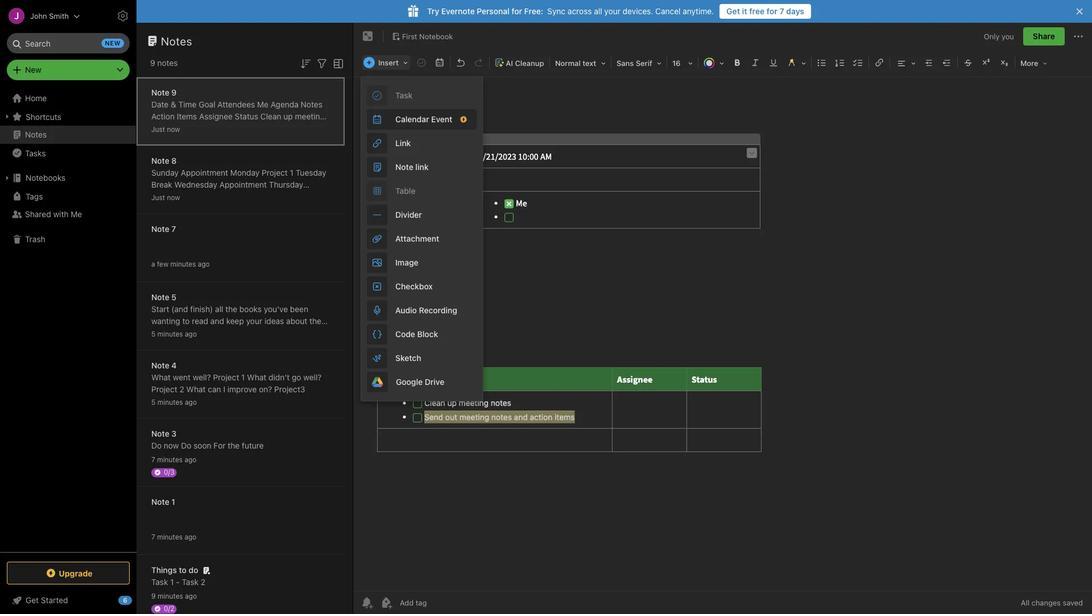 Task type: locate. For each thing, give the bounding box(es) containing it.
1 horizontal spatial me
[[257, 100, 269, 109]]

task up calendar
[[396, 91, 413, 100]]

the right for
[[228, 441, 240, 451]]

share button
[[1024, 27, 1066, 46]]

note window element
[[353, 23, 1093, 615]]

google drive link
[[361, 371, 483, 394]]

1 horizontal spatial meeting
[[295, 112, 325, 121]]

5 minutes ago
[[151, 330, 197, 338], [151, 399, 197, 407]]

1 vertical spatial 3
[[172, 429, 177, 439]]

try
[[427, 7, 440, 16]]

1 vertical spatial 7 minutes ago
[[151, 534, 197, 542]]

2 down went
[[180, 385, 184, 394]]

well? right go
[[304, 373, 322, 382]]

&
[[171, 100, 176, 109]]

well? up can
[[193, 373, 211, 382]]

7 left "days"
[[780, 7, 785, 16]]

1 vertical spatial notes
[[301, 100, 323, 109]]

note 4
[[151, 361, 177, 371]]

1 horizontal spatial for
[[767, 7, 778, 16]]

1 horizontal spatial your
[[605, 7, 621, 16]]

1 vertical spatial your
[[246, 317, 263, 326]]

table link
[[361, 179, 483, 203]]

just down the sunday
[[151, 194, 165, 202]]

drive
[[425, 378, 445, 387]]

subscript image
[[997, 55, 1013, 71]]

2 right - on the left of the page
[[201, 578, 206, 587]]

1 5 minutes ago from the top
[[151, 330, 197, 338]]

outdent image
[[940, 55, 956, 71]]

meeting
[[295, 112, 325, 121], [209, 124, 239, 133]]

note left 4
[[151, 361, 169, 371]]

notes up note 9
[[157, 58, 178, 68]]

just now for date & time goal attendees me agenda notes action items assignee status clean up meeting notes send out meeting notes and action items
[[151, 126, 180, 133]]

appointment
[[181, 168, 228, 178], [220, 180, 267, 190]]

appointment up wednesday
[[181, 168, 228, 178]]

0 horizontal spatial and
[[211, 317, 224, 326]]

now for project
[[167, 194, 180, 202]]

now down the note 3
[[164, 441, 179, 451]]

for right free
[[767, 7, 778, 16]]

me up clean
[[257, 100, 269, 109]]

0 vertical spatial 2
[[180, 192, 184, 201]]

notes up the '9 notes'
[[161, 34, 192, 48]]

more actions image
[[1072, 30, 1086, 43]]

5 minutes ago for project
[[151, 399, 197, 407]]

5 up the note 3
[[151, 399, 156, 407]]

0 vertical spatial just
[[151, 126, 165, 133]]

7
[[780, 7, 785, 16], [172, 225, 176, 234], [151, 456, 155, 464], [151, 534, 155, 542]]

0 vertical spatial 9
[[150, 58, 155, 68]]

16
[[673, 59, 681, 67]]

Font color field
[[700, 55, 729, 71]]

7 down the note 3
[[151, 456, 155, 464]]

what down note 4
[[151, 373, 171, 382]]

now left friday on the left top
[[167, 194, 180, 202]]

ago down task 1 - task 2
[[185, 593, 197, 601]]

all left in on the bottom left of the page
[[151, 329, 160, 338]]

strikethrough image
[[961, 55, 977, 71]]

2 horizontal spatial notes
[[301, 100, 323, 109]]

tuesday
[[296, 168, 327, 178]]

image link
[[361, 251, 483, 275]]

1 just now from the top
[[151, 126, 180, 133]]

1 vertical spatial just
[[151, 194, 165, 202]]

note for note 3
[[151, 429, 169, 439]]

0 vertical spatial 7 minutes ago
[[151, 456, 197, 464]]

0 vertical spatial the
[[226, 305, 237, 314]]

across
[[568, 7, 592, 16]]

now down action
[[167, 126, 180, 133]]

on?
[[259, 385, 272, 394]]

superscript image
[[979, 55, 995, 71]]

2 left friday on the left top
[[180, 192, 184, 201]]

notes up tasks
[[25, 130, 47, 139]]

notes up items
[[301, 100, 323, 109]]

link
[[416, 163, 429, 172]]

5 for note 4
[[151, 399, 156, 407]]

ai cleanup
[[506, 59, 544, 67]]

0 vertical spatial and
[[264, 124, 277, 133]]

a left few at the left of the page
[[151, 260, 155, 268]]

code block
[[396, 330, 438, 339]]

me right "with"
[[71, 210, 82, 219]]

and
[[264, 124, 277, 133], [211, 317, 224, 326]]

attachment link
[[361, 227, 483, 251]]

2 just from the top
[[151, 194, 165, 202]]

7 minutes ago up things to do
[[151, 534, 197, 542]]

saturday
[[237, 192, 270, 201]]

1 horizontal spatial a
[[288, 329, 293, 338]]

2 for from the left
[[767, 7, 778, 16]]

link link
[[361, 131, 483, 155]]

1 vertical spatial 2
[[180, 385, 184, 394]]

for for free:
[[512, 7, 523, 16]]

expand note image
[[361, 30, 375, 43]]

event
[[432, 115, 453, 124]]

Add filters field
[[315, 56, 329, 70]]

0 vertical spatial your
[[605, 7, 621, 16]]

3 left saturday
[[230, 192, 235, 201]]

all
[[594, 7, 603, 16], [215, 305, 223, 314], [151, 329, 160, 338]]

for left free: at the left top of the page
[[512, 7, 523, 16]]

note up '0/3'
[[151, 429, 169, 439]]

0 horizontal spatial your
[[246, 317, 263, 326]]

all right finish)
[[215, 305, 223, 314]]

personal
[[477, 7, 510, 16]]

0 horizontal spatial well?
[[193, 373, 211, 382]]

what left can
[[186, 385, 206, 394]]

appointment down monday
[[220, 180, 267, 190]]

saved
[[1064, 599, 1084, 608]]

1 vertical spatial just now
[[151, 194, 180, 202]]

minutes down went
[[158, 399, 183, 407]]

first notebook
[[402, 32, 453, 40]]

read
[[192, 317, 208, 326]]

do
[[151, 441, 162, 451], [181, 441, 191, 451]]

2 vertical spatial 5
[[151, 399, 156, 407]]

indent image
[[921, 55, 937, 71]]

note for note 7
[[151, 225, 169, 234]]

0 vertical spatial get
[[727, 7, 741, 16]]

divider link
[[361, 203, 483, 227]]

project down went
[[151, 385, 177, 394]]

1 vertical spatial a
[[288, 329, 293, 338]]

7 inside button
[[780, 7, 785, 16]]

note up date
[[151, 88, 169, 97]]

get
[[727, 7, 741, 16], [26, 596, 39, 606]]

task 1 - task 2
[[151, 578, 206, 587]]

finish)
[[190, 305, 213, 314]]

9 up &
[[172, 88, 177, 97]]

your down books
[[246, 317, 263, 326]]

divider
[[396, 210, 422, 220]]

0 vertical spatial notes
[[161, 34, 192, 48]]

tasks
[[25, 148, 46, 158]]

add filters image
[[315, 57, 329, 70]]

0 vertical spatial meeting
[[295, 112, 325, 121]]

1 for from the left
[[512, 7, 523, 16]]

1 down '0/3'
[[172, 498, 175, 507]]

0 horizontal spatial break
[[151, 180, 172, 190]]

note left the link
[[396, 163, 414, 172]]

if
[[226, 329, 231, 338]]

project up i at the left
[[213, 373, 239, 382]]

for
[[214, 441, 226, 451]]

Account field
[[0, 5, 80, 27]]

note down '0/3'
[[151, 498, 169, 507]]

1 horizontal spatial well?
[[304, 373, 322, 382]]

0 horizontal spatial get
[[26, 596, 39, 606]]

note up few at the left of the page
[[151, 225, 169, 234]]

cancel
[[656, 7, 681, 16]]

note 9
[[151, 88, 177, 97]]

2 vertical spatial now
[[164, 441, 179, 451]]

me
[[257, 100, 269, 109], [71, 210, 82, 219]]

1 vertical spatial to
[[179, 566, 187, 575]]

1 vertical spatial appointment
[[220, 180, 267, 190]]

1 horizontal spatial get
[[727, 7, 741, 16]]

0 vertical spatial 5 minutes ago
[[151, 330, 197, 338]]

notes inside date & time goal attendees me agenda notes action items assignee status clean up meeting notes send out meeting notes and action items
[[301, 100, 323, 109]]

first
[[402, 32, 418, 40]]

3 inside sunday appointment monday project 1 tuesday break wednesday appointment thursday project 2 friday task 3 saturday break
[[230, 192, 235, 201]]

dropdown list menu
[[361, 84, 483, 394]]

numbered list image
[[833, 55, 849, 71]]

Font family field
[[613, 55, 666, 71]]

underline image
[[766, 55, 782, 71]]

1 vertical spatial break
[[272, 192, 293, 201]]

9 up note 9
[[150, 58, 155, 68]]

2 vertical spatial notes
[[25, 130, 47, 139]]

trash
[[25, 235, 45, 244]]

ago down went
[[185, 399, 197, 407]]

the up keep
[[226, 305, 237, 314]]

your left devices. at top right
[[605, 7, 621, 16]]

do down the note 3
[[151, 441, 162, 451]]

just for sunday appointment monday project 1 tuesday break wednesday appointment thursday project 2 friday task 3 saturday break
[[151, 194, 165, 202]]

5 minutes ago down went
[[151, 399, 197, 407]]

note up the sunday
[[151, 156, 169, 166]]

9 minutes ago
[[151, 593, 197, 601]]

notes
[[157, 58, 178, 68], [151, 124, 172, 133], [241, 124, 262, 133]]

do left soon
[[181, 441, 191, 451]]

0 vertical spatial now
[[167, 126, 180, 133]]

get for get it free for 7 days
[[727, 7, 741, 16]]

2 5 minutes ago from the top
[[151, 399, 197, 407]]

a inside start (and finish) all the books you've been wanting to read and keep your ideas about them all in one place. tip: if you're reading a physical book, take pictu...
[[288, 329, 293, 338]]

0 vertical spatial a
[[151, 260, 155, 268]]

and up tip:
[[211, 317, 224, 326]]

Font size field
[[669, 55, 697, 71]]

9 right click to collapse image
[[151, 593, 156, 601]]

note up start
[[151, 293, 169, 302]]

Highlight field
[[783, 55, 810, 71]]

Note Editor text field
[[353, 77, 1093, 591]]

get it free for 7 days
[[727, 7, 805, 16]]

about
[[286, 317, 307, 326]]

get inside help and learning task checklist field
[[26, 596, 39, 606]]

More actions field
[[1072, 27, 1086, 46]]

1 horizontal spatial what
[[186, 385, 206, 394]]

for inside button
[[767, 7, 778, 16]]

the
[[226, 305, 237, 314], [228, 441, 240, 451]]

you're
[[233, 329, 256, 338]]

3 up do now do soon for the future
[[172, 429, 177, 439]]

ago right few at the left of the page
[[198, 260, 210, 268]]

0 horizontal spatial do
[[151, 441, 162, 451]]

recording
[[419, 306, 458, 315]]

add a reminder image
[[360, 597, 374, 610]]

table
[[396, 186, 416, 196]]

get started
[[26, 596, 68, 606]]

1 vertical spatial 5
[[151, 330, 156, 338]]

clean
[[261, 112, 282, 121]]

task inside dropdown list menu
[[396, 91, 413, 100]]

0 vertical spatial just now
[[151, 126, 180, 133]]

get inside get it free for 7 days button
[[727, 7, 741, 16]]

just now down action
[[151, 126, 180, 133]]

for for 7
[[767, 7, 778, 16]]

to left 'do'
[[179, 566, 187, 575]]

just now
[[151, 126, 180, 133], [151, 194, 180, 202]]

More field
[[1017, 55, 1052, 71]]

1 horizontal spatial 3
[[230, 192, 235, 201]]

for
[[512, 7, 523, 16], [767, 7, 778, 16]]

0 horizontal spatial for
[[512, 7, 523, 16]]

them
[[310, 317, 328, 326]]

1 inside what went well? project 1 what didn't go well? project 2 what can i improve on? project3
[[241, 373, 245, 382]]

5 left in on the bottom left of the page
[[151, 330, 156, 338]]

0 horizontal spatial notes
[[25, 130, 47, 139]]

it
[[743, 7, 748, 16]]

0 vertical spatial to
[[182, 317, 190, 326]]

1 vertical spatial and
[[211, 317, 224, 326]]

ago right one
[[185, 330, 197, 338]]

1 7 minutes ago from the top
[[151, 456, 197, 464]]

john smith
[[30, 12, 69, 20]]

0 horizontal spatial all
[[151, 329, 160, 338]]

meeting up items
[[295, 112, 325, 121]]

john
[[30, 12, 47, 20]]

tags
[[26, 192, 43, 201]]

physical
[[295, 329, 325, 338]]

2 vertical spatial 2
[[201, 578, 206, 587]]

first notebook button
[[388, 28, 457, 44]]

project up thursday on the top of the page
[[262, 168, 288, 178]]

days
[[787, 7, 805, 16]]

1 horizontal spatial and
[[264, 124, 277, 133]]

insert link image
[[872, 55, 888, 71]]

note for note 5
[[151, 293, 169, 302]]

1 horizontal spatial do
[[181, 441, 191, 451]]

action
[[280, 124, 302, 133]]

break down the sunday
[[151, 180, 172, 190]]

just down action
[[151, 126, 165, 133]]

to down (and on the left of page
[[182, 317, 190, 326]]

1 vertical spatial meeting
[[209, 124, 239, 133]]

break down thursday on the top of the page
[[272, 192, 293, 201]]

7 minutes ago up '0/3'
[[151, 456, 197, 464]]

task right friday on the left top
[[211, 192, 228, 201]]

calendar
[[396, 115, 429, 124]]

meeting down assignee
[[209, 124, 239, 133]]

View options field
[[329, 56, 345, 70]]

1 vertical spatial now
[[167, 194, 180, 202]]

didn't
[[269, 373, 290, 382]]

things
[[151, 566, 177, 575]]

a down about
[[288, 329, 293, 338]]

and down clean
[[264, 124, 277, 133]]

1 vertical spatial get
[[26, 596, 39, 606]]

normal
[[555, 59, 581, 67]]

audio recording
[[396, 306, 458, 315]]

1 just from the top
[[151, 126, 165, 133]]

just now down the sunday
[[151, 194, 180, 202]]

1 up thursday on the top of the page
[[290, 168, 294, 178]]

items
[[177, 112, 197, 121]]

me inside date & time goal attendees me agenda notes action items assignee status clean up meeting notes send out meeting notes and action items
[[257, 100, 269, 109]]

tree
[[0, 89, 137, 552]]

just for date & time goal attendees me agenda notes action items assignee status clean up meeting notes send out meeting notes and action items
[[151, 126, 165, 133]]

4
[[172, 361, 177, 371]]

all right across
[[594, 7, 603, 16]]

go
[[292, 373, 301, 382]]

devices.
[[623, 7, 654, 16]]

reading
[[258, 329, 286, 338]]

1 horizontal spatial all
[[215, 305, 223, 314]]

5 up (and on the left of page
[[172, 293, 177, 302]]

1 vertical spatial me
[[71, 210, 82, 219]]

1 vertical spatial 5 minutes ago
[[151, 399, 197, 407]]

0 horizontal spatial a
[[151, 260, 155, 268]]

calendar event image
[[432, 55, 448, 71]]

wanting
[[151, 317, 180, 326]]

notes
[[161, 34, 192, 48], [301, 100, 323, 109], [25, 130, 47, 139]]

0 vertical spatial 3
[[230, 192, 235, 201]]

free
[[750, 7, 765, 16]]

book,
[[151, 341, 172, 350]]

the inside start (and finish) all the books you've been wanting to read and keep your ideas about them all in one place. tip: if you're reading a physical book, take pictu...
[[226, 305, 237, 314]]

1 horizontal spatial break
[[272, 192, 293, 201]]

time
[[179, 100, 197, 109]]

ago up 'do'
[[185, 534, 197, 542]]

ago
[[198, 260, 210, 268], [185, 330, 197, 338], [185, 399, 197, 407], [185, 456, 197, 464], [185, 534, 197, 542], [185, 593, 197, 601]]

0 horizontal spatial me
[[71, 210, 82, 219]]

2 vertical spatial 9
[[151, 593, 156, 601]]

0 vertical spatial me
[[257, 100, 269, 109]]

tree containing home
[[0, 89, 137, 552]]

new button
[[7, 60, 130, 80]]

1 up improve
[[241, 373, 245, 382]]

get left it
[[727, 7, 741, 16]]

5 minutes ago up take
[[151, 330, 197, 338]]

get left started
[[26, 596, 39, 606]]

0 vertical spatial all
[[594, 7, 603, 16]]

what up on?
[[247, 373, 267, 382]]

2 just now from the top
[[151, 194, 180, 202]]

Add tag field
[[399, 599, 484, 608]]

notes down action
[[151, 124, 172, 133]]

note inside dropdown list menu
[[396, 163, 414, 172]]

minutes up '0/3'
[[157, 456, 183, 464]]

your inside start (and finish) all the books you've been wanting to read and keep your ideas about them all in one place. tip: if you're reading a physical book, take pictu...
[[246, 317, 263, 326]]



Task type: describe. For each thing, give the bounding box(es) containing it.
0/2
[[164, 605, 174, 613]]

Search text field
[[15, 33, 122, 54]]

shared
[[25, 210, 51, 219]]

audio recording link
[[361, 299, 483, 323]]

code
[[396, 330, 415, 339]]

checkbox link
[[361, 275, 483, 299]]

only
[[985, 32, 1000, 41]]

note for note 1
[[151, 498, 169, 507]]

0 horizontal spatial what
[[151, 373, 171, 382]]

smith
[[49, 12, 69, 20]]

went
[[173, 373, 191, 382]]

1 horizontal spatial notes
[[161, 34, 192, 48]]

note 3
[[151, 429, 177, 439]]

you've
[[264, 305, 288, 314]]

0 vertical spatial break
[[151, 180, 172, 190]]

5 minutes ago for to
[[151, 330, 197, 338]]

google drive
[[396, 378, 445, 387]]

9 for task 1 - task 2
[[151, 593, 156, 601]]

started
[[41, 596, 68, 606]]

note 1
[[151, 498, 175, 507]]

1 left - on the left of the page
[[170, 578, 174, 587]]

5 for note 5
[[151, 330, 156, 338]]

-
[[176, 578, 180, 587]]

code block link
[[361, 323, 483, 347]]

home link
[[0, 89, 137, 108]]

settings image
[[116, 9, 130, 23]]

share
[[1034, 32, 1056, 41]]

ago down soon
[[185, 456, 197, 464]]

2 inside what went well? project 1 what didn't go well? project 2 what can i improve on? project3
[[180, 385, 184, 394]]

Sort options field
[[299, 56, 312, 70]]

7 up a few minutes ago
[[172, 225, 176, 234]]

sunday
[[151, 168, 179, 178]]

attachment
[[396, 234, 440, 244]]

just now for sunday appointment monday project 1 tuesday break wednesday appointment thursday project 2 friday task 3 saturday break
[[151, 194, 180, 202]]

monday
[[230, 168, 260, 178]]

calendar event
[[396, 115, 453, 124]]

9 notes
[[150, 58, 178, 68]]

bulleted list image
[[814, 55, 830, 71]]

cleanup
[[515, 59, 544, 67]]

shortcuts
[[26, 112, 61, 121]]

note for note 4
[[151, 361, 169, 371]]

Insert field
[[361, 55, 412, 71]]

undo image
[[453, 55, 469, 71]]

2 7 minutes ago from the top
[[151, 534, 197, 542]]

checklist image
[[851, 55, 867, 71]]

calendar event link
[[361, 108, 483, 131]]

expand notebooks image
[[3, 174, 12, 183]]

serif
[[636, 59, 653, 67]]

notes inside tree
[[25, 130, 47, 139]]

Heading level field
[[552, 55, 610, 71]]

minutes down wanting
[[158, 330, 183, 338]]

0 horizontal spatial meeting
[[209, 124, 239, 133]]

1 well? from the left
[[193, 373, 211, 382]]

0 vertical spatial appointment
[[181, 168, 228, 178]]

notes link
[[0, 126, 136, 144]]

Help and Learning task checklist field
[[0, 592, 137, 610]]

1 vertical spatial 9
[[172, 88, 177, 97]]

2 well? from the left
[[304, 373, 322, 382]]

to inside start (and finish) all the books you've been wanting to read and keep your ideas about them all in one place. tip: if you're reading a physical book, take pictu...
[[182, 317, 190, 326]]

improve
[[228, 385, 257, 394]]

note for note link
[[396, 163, 414, 172]]

minutes right few at the left of the page
[[171, 260, 196, 268]]

checkbox
[[396, 282, 433, 291]]

new
[[25, 65, 41, 75]]

keep
[[226, 317, 244, 326]]

me inside tree
[[71, 210, 82, 219]]

anytime.
[[683, 7, 714, 16]]

click to collapse image
[[132, 594, 141, 607]]

note 5
[[151, 293, 177, 302]]

sync
[[548, 7, 566, 16]]

1 inside sunday appointment monday project 1 tuesday break wednesday appointment thursday project 2 friday task 3 saturday break
[[290, 168, 294, 178]]

1 vertical spatial the
[[228, 441, 240, 451]]

upgrade button
[[7, 562, 130, 585]]

0 vertical spatial 5
[[172, 293, 177, 302]]

1 do from the left
[[151, 441, 162, 451]]

do
[[189, 566, 198, 575]]

task link
[[361, 84, 483, 108]]

task down 'do'
[[182, 578, 199, 587]]

project3
[[274, 385, 305, 394]]

sans
[[617, 59, 634, 67]]

pictu...
[[192, 341, 217, 350]]

shared with me link
[[0, 205, 136, 224]]

note for note 9
[[151, 88, 169, 97]]

agenda
[[271, 100, 299, 109]]

future
[[242, 441, 264, 451]]

google
[[396, 378, 423, 387]]

get for get started
[[26, 596, 39, 606]]

soon
[[194, 441, 212, 451]]

ai cleanup button
[[491, 55, 549, 71]]

home
[[25, 94, 47, 103]]

9 for notes
[[150, 58, 155, 68]]

and inside start (and finish) all the books you've been wanting to read and keep your ideas about them all in one place. tip: if you're reading a physical book, take pictu...
[[211, 317, 224, 326]]

out
[[195, 124, 207, 133]]

goal
[[199, 100, 216, 109]]

evernote
[[442, 7, 475, 16]]

only you
[[985, 32, 1015, 41]]

2 inside sunday appointment monday project 1 tuesday break wednesday appointment thursday project 2 friday task 3 saturday break
[[180, 192, 184, 201]]

wednesday
[[175, 180, 217, 190]]

add tag image
[[380, 597, 393, 610]]

try evernote personal for free: sync across all your devices. cancel anytime.
[[427, 7, 714, 16]]

changes
[[1032, 599, 1061, 608]]

note 8
[[151, 156, 177, 166]]

2 do from the left
[[181, 441, 191, 451]]

i
[[223, 385, 225, 394]]

get it free for 7 days button
[[720, 4, 812, 19]]

new search field
[[15, 33, 124, 54]]

send
[[174, 124, 193, 133]]

ideas
[[265, 317, 284, 326]]

task down 'things'
[[151, 578, 168, 587]]

1 vertical spatial all
[[215, 305, 223, 314]]

minutes up things to do
[[157, 534, 183, 542]]

8
[[172, 156, 177, 166]]

normal text
[[555, 59, 597, 67]]

note for note 8
[[151, 156, 169, 166]]

Alignment field
[[892, 55, 920, 71]]

2 vertical spatial all
[[151, 329, 160, 338]]

sketch link
[[361, 347, 483, 371]]

with
[[53, 210, 69, 219]]

2 horizontal spatial all
[[594, 7, 603, 16]]

image
[[396, 258, 419, 268]]

sunday appointment monday project 1 tuesday break wednesday appointment thursday project 2 friday task 3 saturday break
[[151, 168, 327, 201]]

been
[[290, 305, 309, 314]]

notebooks link
[[0, 169, 136, 187]]

0 horizontal spatial 3
[[172, 429, 177, 439]]

italic image
[[748, 55, 764, 71]]

assignee
[[199, 112, 233, 121]]

free:
[[525, 7, 544, 16]]

note link link
[[361, 155, 483, 179]]

new
[[105, 40, 121, 47]]

start (and finish) all the books you've been wanting to read and keep your ideas about them all in one place. tip: if you're reading a physical book, take pictu...
[[151, 305, 328, 350]]

now for assignee
[[167, 126, 180, 133]]

and inside date & time goal attendees me agenda notes action items assignee status clean up meeting notes send out meeting notes and action items
[[264, 124, 277, 133]]

project down the sunday
[[151, 192, 177, 201]]

2 horizontal spatial what
[[247, 373, 267, 382]]

7 up 'things'
[[151, 534, 155, 542]]

task inside sunday appointment monday project 1 tuesday break wednesday appointment thursday project 2 friday task 3 saturday break
[[211, 192, 228, 201]]

more
[[1021, 59, 1039, 67]]

bold image
[[730, 55, 746, 71]]

action
[[151, 112, 175, 121]]

notes down 'status'
[[241, 124, 262, 133]]

all
[[1022, 599, 1030, 608]]

minutes up 0/2
[[158, 593, 183, 601]]

text
[[583, 59, 597, 67]]



Task type: vqa. For each thing, say whether or not it's contained in the screenshot.


